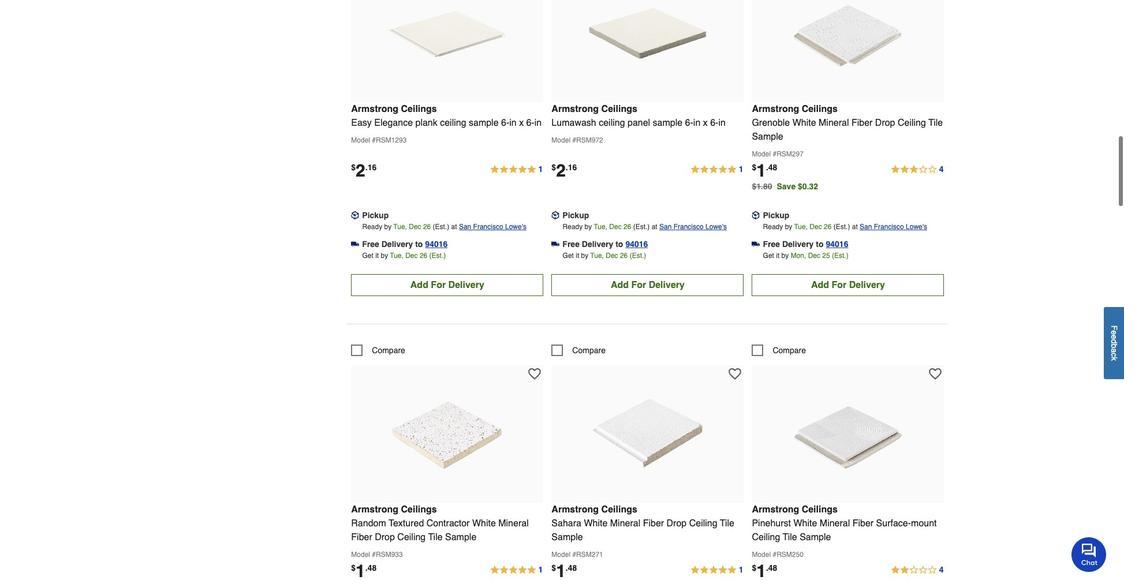 Task type: locate. For each thing, give the bounding box(es) containing it.
0 horizontal spatial heart outline image
[[529, 368, 541, 381]]

1 san francisco lowe's button from the left
[[459, 221, 527, 233]]

pickup image
[[552, 211, 560, 219], [752, 211, 761, 219]]

1 $ 2 .16 from the left
[[351, 160, 377, 181]]

0 horizontal spatial to
[[415, 240, 423, 249]]

0 vertical spatial drop
[[876, 118, 896, 128]]

1 san from the left
[[459, 223, 472, 231]]

2 horizontal spatial ready by tue, dec 26 (est.) at san francisco lowe's
[[764, 223, 928, 231]]

tile
[[929, 118, 944, 128], [720, 519, 735, 529], [428, 532, 443, 543], [783, 532, 798, 543]]

2 for 2nd actual price $2.16 element from right
[[356, 160, 366, 181]]

1 horizontal spatial sample
[[653, 118, 683, 128]]

fiber inside armstrong ceilings grenoble white mineral fiber drop ceiling tile sample
[[852, 118, 873, 128]]

1 94016 button from the left
[[425, 238, 448, 250]]

armstrong ceilings pinehurst white mineral fiber surface-mount ceiling tile sample
[[752, 505, 937, 543]]

1 4 from the top
[[940, 164, 944, 174]]

3 add for delivery button from the left
[[752, 274, 945, 296]]

3 truck filled image from the left
[[752, 240, 761, 248]]

easy
[[351, 118, 372, 128]]

0 horizontal spatial san francisco lowe's button
[[459, 221, 527, 233]]

2 horizontal spatial drop
[[876, 118, 896, 128]]

2 ready by tue, dec 26 (est.) at san francisco lowe's from the left
[[563, 223, 727, 231]]

1 horizontal spatial x
[[703, 118, 708, 128]]

2 horizontal spatial get
[[764, 252, 775, 260]]

# down sahara
[[573, 551, 577, 559]]

1 vertical spatial 4
[[940, 565, 944, 575]]

ready for pickup icon corresponding to get it by mon, dec 25 (est.)
[[764, 223, 784, 231]]

armstrong ceilings sahara white mineral fiber drop ceiling tile sample
[[552, 505, 735, 543]]

$ 1 .48
[[752, 160, 778, 181]]

2 horizontal spatial compare
[[773, 346, 806, 355]]

2 2 from the left
[[556, 160, 566, 181]]

4 for 1st the 4 button from the top
[[940, 164, 944, 174]]

1 horizontal spatial francisco
[[674, 223, 704, 231]]

free delivery to 94016 for truck filled image related to pickup icon related to get it by tue, dec 26 (est.)
[[563, 240, 648, 249]]

1 sample from the left
[[469, 118, 499, 128]]

ceilings inside the armstrong ceilings random textured contractor white mineral fiber drop ceiling tile sample
[[401, 505, 437, 515]]

model down easy
[[351, 136, 370, 144]]

tue, for pickup icon corresponding to get it by mon, dec 25 (est.)
[[795, 223, 808, 231]]

0 horizontal spatial san
[[459, 223, 472, 231]]

tile inside armstrong ceilings sahara white mineral fiber drop ceiling tile sample
[[720, 519, 735, 529]]

1 horizontal spatial pickup
[[563, 211, 589, 220]]

1 compare from the left
[[372, 346, 405, 355]]

1 horizontal spatial to
[[616, 240, 624, 249]]

2 horizontal spatial ready
[[764, 223, 784, 231]]

# up $ 1 .48
[[773, 150, 777, 158]]

model
[[351, 136, 370, 144], [552, 136, 571, 144], [752, 150, 771, 158], [351, 551, 370, 559], [552, 551, 571, 559], [752, 551, 771, 559]]

heart outline image
[[529, 368, 541, 381], [729, 368, 742, 381], [930, 368, 942, 381]]

$ 2 .16
[[351, 160, 377, 181], [552, 160, 577, 181]]

2 add for delivery button from the left
[[552, 274, 744, 296]]

0 horizontal spatial francisco
[[473, 223, 504, 231]]

2 horizontal spatial san francisco lowe's button
[[860, 221, 928, 233]]

sample right panel at the right
[[653, 118, 683, 128]]

.16
[[366, 163, 377, 172], [566, 163, 577, 172]]

2 horizontal spatial lowe's
[[906, 223, 928, 231]]

compare
[[372, 346, 405, 355], [573, 346, 606, 355], [773, 346, 806, 355]]

tue,
[[394, 223, 407, 231], [594, 223, 608, 231], [795, 223, 808, 231], [390, 252, 404, 260], [591, 252, 604, 260]]

free for truck filled image related to pickup icon related to get it by tue, dec 26 (est.)
[[563, 240, 580, 249]]

white inside armstrong ceilings grenoble white mineral fiber drop ceiling tile sample
[[793, 118, 817, 128]]

$ up was price $1.80 'element'
[[752, 163, 757, 172]]

1 horizontal spatial san
[[660, 223, 672, 231]]

k
[[1110, 357, 1120, 361]]

1 horizontal spatial compare
[[573, 346, 606, 355]]

pickup image for get it by tue, dec 26 (est.)
[[552, 211, 560, 219]]

1 lowe's from the left
[[505, 223, 527, 231]]

1 ready from the left
[[363, 223, 383, 231]]

e
[[1110, 331, 1120, 335], [1110, 335, 1120, 340]]

sample down sahara
[[552, 532, 583, 543]]

white for pinehurst
[[794, 519, 818, 529]]

free
[[362, 240, 379, 249], [563, 240, 580, 249], [763, 240, 780, 249]]

white right contractor on the left
[[473, 519, 496, 529]]

mineral inside armstrong ceilings sahara white mineral fiber drop ceiling tile sample
[[610, 519, 641, 529]]

armstrong for pinehurst
[[752, 505, 800, 515]]

ceilings up the rsm271 at the bottom right of the page
[[602, 505, 638, 515]]

drop for sahara white mineral fiber drop ceiling tile sample
[[667, 519, 687, 529]]

ceilings up rsm250
[[802, 505, 838, 515]]

1 .16 from the left
[[366, 163, 377, 172]]

ceiling right plank
[[440, 118, 467, 128]]

1 2 from the left
[[356, 160, 366, 181]]

mineral inside armstrong ceilings pinehurst white mineral fiber surface-mount ceiling tile sample
[[820, 519, 851, 529]]

actual price $2.16 element
[[351, 160, 377, 181], [552, 160, 577, 181]]

3 add from the left
[[812, 280, 830, 290]]

1 horizontal spatial get it by tue, dec 26 (est.)
[[563, 252, 647, 260]]

$
[[351, 163, 356, 172], [552, 163, 556, 172], [752, 163, 757, 172], [351, 564, 356, 573], [552, 564, 556, 573], [752, 564, 757, 573]]

sample down grenoble
[[752, 132, 784, 142]]

1 horizontal spatial for
[[632, 280, 647, 290]]

sample inside armstrong ceilings pinehurst white mineral fiber surface-mount ceiling tile sample
[[800, 532, 832, 543]]

2 horizontal spatial add for delivery
[[812, 280, 886, 290]]

0 vertical spatial 4 button
[[891, 163, 945, 177]]

ceilings for sahara
[[602, 505, 638, 515]]

by
[[384, 223, 392, 231], [585, 223, 592, 231], [785, 223, 793, 231], [381, 252, 388, 260], [581, 252, 589, 260], [782, 252, 789, 260]]

26 for second san francisco lowe's button
[[624, 223, 632, 231]]

2 $ 2 .16 from the left
[[552, 160, 577, 181]]

compare for 5001229561 element
[[573, 346, 606, 355]]

white inside armstrong ceilings sahara white mineral fiber drop ceiling tile sample
[[584, 519, 608, 529]]

2 horizontal spatial francisco
[[875, 223, 905, 231]]

fiber
[[852, 118, 873, 128], [643, 519, 664, 529], [853, 519, 874, 529], [351, 532, 372, 543]]

0 horizontal spatial free
[[362, 240, 379, 249]]

ceilings up rsm297
[[802, 104, 838, 114]]

armstrong inside armstrong ceilings pinehurst white mineral fiber surface-mount ceiling tile sample
[[752, 505, 800, 515]]

tile inside armstrong ceilings pinehurst white mineral fiber surface-mount ceiling tile sample
[[783, 532, 798, 543]]

san
[[459, 223, 472, 231], [660, 223, 672, 231], [860, 223, 873, 231]]

5 stars image for 2nd actual price $2.16 element from right
[[490, 163, 544, 177]]

in
[[510, 118, 517, 128], [535, 118, 542, 128], [694, 118, 701, 128], [719, 118, 726, 128]]

$1.80
[[752, 182, 773, 191]]

at for second san francisco lowe's button
[[652, 223, 658, 231]]

# for armstrong ceilings pinehurst white mineral fiber surface-mount ceiling tile sample
[[773, 551, 777, 559]]

drop
[[876, 118, 896, 128], [667, 519, 687, 529], [375, 532, 395, 543]]

2 horizontal spatial add for delivery button
[[752, 274, 945, 296]]

1 horizontal spatial add
[[611, 280, 629, 290]]

lowe's
[[505, 223, 527, 231], [706, 223, 727, 231], [906, 223, 928, 231]]

1 horizontal spatial 94016
[[626, 240, 648, 249]]

armstrong inside armstrong ceilings grenoble white mineral fiber drop ceiling tile sample
[[752, 104, 800, 114]]

4 inside 2 stars image
[[940, 565, 944, 575]]

2 to from the left
[[616, 240, 624, 249]]

5 stars image for actual price $1.48 element below model # rsm271
[[690, 564, 744, 578]]

0 horizontal spatial pickup
[[362, 211, 389, 220]]

2 x from the left
[[703, 118, 708, 128]]

armstrong up the lumawash
[[552, 104, 599, 114]]

armstrong up sahara
[[552, 505, 599, 515]]

2 horizontal spatial 94016 button
[[826, 238, 849, 250]]

3 ready from the left
[[764, 223, 784, 231]]

armstrong up grenoble
[[752, 104, 800, 114]]

2 94016 from the left
[[626, 240, 648, 249]]

compare inside 5001229553 element
[[773, 346, 806, 355]]

to for second san francisco lowe's button
[[616, 240, 624, 249]]

2 it from the left
[[576, 252, 580, 260]]

.48 down model # rsm933
[[366, 564, 377, 573]]

get for first san francisco lowe's button from right
[[764, 252, 775, 260]]

armstrong
[[351, 104, 399, 114], [552, 104, 599, 114], [752, 104, 800, 114], [351, 505, 399, 515], [552, 505, 599, 515], [752, 505, 800, 515]]

for
[[431, 280, 446, 290], [632, 280, 647, 290], [832, 280, 847, 290]]

2 vertical spatial drop
[[375, 532, 395, 543]]

3 heart outline image from the left
[[930, 368, 942, 381]]

ceilings up textured
[[401, 505, 437, 515]]

armstrong inside armstrong ceilings sahara white mineral fiber drop ceiling tile sample
[[552, 505, 599, 515]]

was price $1.80 element
[[752, 179, 777, 191]]

ceilings inside armstrong ceilings sahara white mineral fiber drop ceiling tile sample
[[602, 505, 638, 515]]

model for pinehurst white mineral fiber surface-mount ceiling tile sample
[[752, 551, 771, 559]]

3 free delivery to 94016 from the left
[[763, 240, 849, 249]]

0 horizontal spatial actual price $2.16 element
[[351, 160, 377, 181]]

1 button
[[490, 163, 544, 177], [690, 163, 744, 177], [490, 564, 544, 578], [690, 564, 744, 578]]

x inside the 'armstrong ceilings easy elegance plank ceiling sample 6-in x 6-in'
[[519, 118, 524, 128]]

# down random
[[372, 551, 376, 559]]

2 san from the left
[[660, 223, 672, 231]]

actual price $1.48 element up $1.80
[[752, 160, 778, 181]]

# down the lumawash
[[573, 136, 577, 144]]

sample
[[469, 118, 499, 128], [653, 118, 683, 128]]

ceilings inside the 'armstrong ceilings easy elegance plank ceiling sample 6-in x 6-in'
[[401, 104, 437, 114]]

1 horizontal spatial .16
[[566, 163, 577, 172]]

add for delivery button
[[351, 274, 544, 296], [552, 274, 744, 296], [752, 274, 945, 296]]

1 horizontal spatial 2
[[556, 160, 566, 181]]

0 horizontal spatial 94016 button
[[425, 238, 448, 250]]

3 francisco from the left
[[875, 223, 905, 231]]

add
[[411, 280, 429, 290], [611, 280, 629, 290], [812, 280, 830, 290]]

armstrong ceilings easy elegance plank ceiling sample 6-in x 6-in image
[[384, 0, 511, 97]]

# down elegance
[[372, 136, 376, 144]]

white right sahara
[[584, 519, 608, 529]]

5 stars image
[[490, 163, 544, 177], [690, 163, 744, 177], [490, 564, 544, 578], [690, 564, 744, 578]]

1 horizontal spatial ready
[[563, 223, 583, 231]]

1 heart outline image from the left
[[529, 368, 541, 381]]

mineral inside the armstrong ceilings random textured contractor white mineral fiber drop ceiling tile sample
[[499, 519, 529, 529]]

white
[[793, 118, 817, 128], [473, 519, 496, 529], [584, 519, 608, 529], [794, 519, 818, 529]]

.48 inside $ 1 .48
[[767, 163, 778, 172]]

1 horizontal spatial it
[[576, 252, 580, 260]]

to
[[415, 240, 423, 249], [616, 240, 624, 249], [816, 240, 824, 249]]

compare inside 5001229561 element
[[573, 346, 606, 355]]

e up b
[[1110, 335, 1120, 340]]

2 free delivery to 94016 from the left
[[563, 240, 648, 249]]

3 get from the left
[[764, 252, 775, 260]]

$ 2 .16 for 2nd actual price $2.16 element from right
[[351, 160, 377, 181]]

grenoble
[[752, 118, 790, 128]]

1 horizontal spatial add for delivery
[[611, 280, 685, 290]]

1 it from the left
[[376, 252, 379, 260]]

$ inside $ 1 .48
[[752, 163, 757, 172]]

$ 2 .16 down model # rsm1293 at the left of the page
[[351, 160, 377, 181]]

1
[[757, 160, 767, 181], [539, 164, 543, 174], [739, 164, 744, 174], [539, 565, 543, 575], [739, 565, 744, 575]]

drop inside armstrong ceilings grenoble white mineral fiber drop ceiling tile sample
[[876, 118, 896, 128]]

ready
[[363, 223, 383, 231], [563, 223, 583, 231], [764, 223, 784, 231]]

25
[[823, 252, 831, 260]]

2
[[356, 160, 366, 181], [556, 160, 566, 181]]

x
[[519, 118, 524, 128], [703, 118, 708, 128]]

delivery
[[382, 240, 413, 249], [582, 240, 614, 249], [783, 240, 814, 249], [449, 280, 485, 290], [649, 280, 685, 290], [850, 280, 886, 290]]

white inside armstrong ceilings pinehurst white mineral fiber surface-mount ceiling tile sample
[[794, 519, 818, 529]]

2 lowe's from the left
[[706, 223, 727, 231]]

ready by tue, dec 26 (est.) at san francisco lowe's for first san francisco lowe's button from the left
[[363, 223, 527, 231]]

fiber inside armstrong ceilings sahara white mineral fiber drop ceiling tile sample
[[643, 519, 664, 529]]

(est.)
[[433, 223, 450, 231], [634, 223, 650, 231], [834, 223, 851, 231], [430, 252, 446, 260], [630, 252, 647, 260], [832, 252, 849, 260]]

dec
[[409, 223, 421, 231], [610, 223, 622, 231], [810, 223, 822, 231], [406, 252, 418, 260], [606, 252, 619, 260], [809, 252, 821, 260]]

ceiling inside armstrong ceilings lumawash ceiling panel sample 6-in x 6-in
[[599, 118, 625, 128]]

1 at from the left
[[452, 223, 457, 231]]

3 it from the left
[[777, 252, 780, 260]]

1 horizontal spatial heart outline image
[[729, 368, 742, 381]]

0 horizontal spatial get it by tue, dec 26 (est.)
[[363, 252, 446, 260]]

1 free delivery to 94016 from the left
[[362, 240, 448, 249]]

1 horizontal spatial at
[[652, 223, 658, 231]]

sample up rsm250
[[800, 532, 832, 543]]

model down the lumawash
[[552, 136, 571, 144]]

$ down model # rsm1293 at the left of the page
[[351, 163, 356, 172]]

1 get from the left
[[363, 252, 374, 260]]

tile up 3 stars image
[[929, 118, 944, 128]]

1 horizontal spatial ready by tue, dec 26 (est.) at san francisco lowe's
[[563, 223, 727, 231]]

san for first san francisco lowe's button from the left
[[459, 223, 472, 231]]

f e e d b a c k
[[1110, 326, 1120, 361]]

0 horizontal spatial it
[[376, 252, 379, 260]]

free for truck filled image associated with pickup icon corresponding to get it by mon, dec 25 (est.)
[[763, 240, 780, 249]]

0 horizontal spatial compare
[[372, 346, 405, 355]]

1 x from the left
[[519, 118, 524, 128]]

white for grenoble
[[793, 118, 817, 128]]

ceiling inside armstrong ceilings sahara white mineral fiber drop ceiling tile sample
[[690, 519, 718, 529]]

fiber for grenoble
[[852, 118, 873, 128]]

model # rsm297
[[752, 150, 804, 158]]

$ down the model # rsm250 at right
[[752, 564, 757, 573]]

sahara
[[552, 519, 582, 529]]

random
[[351, 519, 386, 529]]

ceiling left panel at the right
[[599, 118, 625, 128]]

2 horizontal spatial 94016
[[826, 240, 849, 249]]

0 horizontal spatial .16
[[366, 163, 377, 172]]

4
[[940, 164, 944, 174], [940, 565, 944, 575]]

2 ready from the left
[[563, 223, 583, 231]]

4 in from the left
[[719, 118, 726, 128]]

2 compare from the left
[[573, 346, 606, 355]]

2 4 from the top
[[940, 565, 944, 575]]

armstrong up easy
[[351, 104, 399, 114]]

4 inside 3 stars image
[[940, 164, 944, 174]]

ceilings inside armstrong ceilings grenoble white mineral fiber drop ceiling tile sample
[[802, 104, 838, 114]]

1 francisco from the left
[[473, 223, 504, 231]]

.48
[[767, 163, 778, 172], [366, 564, 377, 573], [566, 564, 577, 573], [767, 564, 778, 573]]

3 ready by tue, dec 26 (est.) at san francisco lowe's from the left
[[764, 223, 928, 231]]

ready by tue, dec 26 (est.) at san francisco lowe's
[[363, 223, 527, 231], [563, 223, 727, 231], [764, 223, 928, 231]]

1 free from the left
[[362, 240, 379, 249]]

2 get it by tue, dec 26 (est.) from the left
[[563, 252, 647, 260]]

ready by tue, dec 26 (est.) at san francisco lowe's for second san francisco lowe's button
[[563, 223, 727, 231]]

model left the rsm271 at the bottom right of the page
[[552, 551, 571, 559]]

get it by tue, dec 26 (est.)
[[363, 252, 446, 260], [563, 252, 647, 260]]

0 horizontal spatial $ 2 .16
[[351, 160, 377, 181]]

pickup
[[362, 211, 389, 220], [563, 211, 589, 220], [763, 211, 790, 220]]

0 horizontal spatial free delivery to 94016
[[362, 240, 448, 249]]

2 horizontal spatial heart outline image
[[930, 368, 942, 381]]

5 stars image for 2nd actual price $2.16 element
[[690, 163, 744, 177]]

2 horizontal spatial add
[[812, 280, 830, 290]]

94016 button for first san francisco lowe's button from right
[[826, 238, 849, 250]]

1 to from the left
[[415, 240, 423, 249]]

2 pickup from the left
[[563, 211, 589, 220]]

2 truck filled image from the left
[[552, 240, 560, 248]]

model left rsm250
[[752, 551, 771, 559]]

1 horizontal spatial free delivery to 94016
[[563, 240, 648, 249]]

get
[[363, 252, 374, 260], [563, 252, 574, 260], [764, 252, 775, 260]]

2 horizontal spatial truck filled image
[[752, 240, 761, 248]]

2 horizontal spatial san
[[860, 223, 873, 231]]

94016 button
[[425, 238, 448, 250], [626, 238, 648, 250], [826, 238, 849, 250]]

armstrong up random
[[351, 505, 399, 515]]

rsm1293
[[376, 136, 407, 144]]

0 horizontal spatial 94016
[[425, 240, 448, 249]]

armstrong for sahara
[[552, 505, 599, 515]]

model # rsm972
[[552, 136, 604, 144]]

ceilings up plank
[[401, 104, 437, 114]]

armstrong for easy
[[351, 104, 399, 114]]

rsm297
[[777, 150, 804, 158]]

at for first san francisco lowe's button from the left
[[452, 223, 457, 231]]

4 button
[[891, 163, 945, 177], [891, 564, 945, 578]]

0 horizontal spatial x
[[519, 118, 524, 128]]

3 to from the left
[[816, 240, 824, 249]]

2 free from the left
[[563, 240, 580, 249]]

0 horizontal spatial pickup image
[[552, 211, 560, 219]]

1 for from the left
[[431, 280, 446, 290]]

0 horizontal spatial get
[[363, 252, 374, 260]]

mineral for sahara
[[610, 519, 641, 529]]

armstrong up pinehurst
[[752, 505, 800, 515]]

6-
[[501, 118, 510, 128], [527, 118, 535, 128], [686, 118, 694, 128], [711, 118, 719, 128]]

sample inside the 'armstrong ceilings easy elegance plank ceiling sample 6-in x 6-in'
[[469, 118, 499, 128]]

francisco
[[473, 223, 504, 231], [674, 223, 704, 231], [875, 223, 905, 231]]

0 horizontal spatial lowe's
[[505, 223, 527, 231]]

0 horizontal spatial at
[[452, 223, 457, 231]]

fiber inside armstrong ceilings pinehurst white mineral fiber surface-mount ceiling tile sample
[[853, 519, 874, 529]]

sample right plank
[[469, 118, 499, 128]]

armstrong inside the armstrong ceilings random textured contractor white mineral fiber drop ceiling tile sample
[[351, 505, 399, 515]]

ceilings
[[401, 104, 437, 114], [602, 104, 638, 114], [802, 104, 838, 114], [401, 505, 437, 515], [602, 505, 638, 515], [802, 505, 838, 515]]

1 94016 from the left
[[425, 240, 448, 249]]

$ down model # rsm933
[[351, 564, 356, 573]]

0 horizontal spatial 2
[[356, 160, 366, 181]]

26 for first san francisco lowe's button from right
[[824, 223, 832, 231]]

2 at from the left
[[652, 223, 658, 231]]

26
[[423, 223, 431, 231], [624, 223, 632, 231], [824, 223, 832, 231], [420, 252, 428, 260], [620, 252, 628, 260]]

1 vertical spatial 4 button
[[891, 564, 945, 578]]

ceiling
[[440, 118, 467, 128], [599, 118, 625, 128]]

$ 2 .16 down model # rsm972
[[552, 160, 577, 181]]

rsm250
[[777, 551, 804, 559]]

.16 for 2nd actual price $2.16 element
[[566, 163, 577, 172]]

# for armstrong ceilings lumawash ceiling panel sample 6-in x 6-in
[[573, 136, 577, 144]]

$ down model # rsm271
[[552, 564, 556, 573]]

chat invite button image
[[1072, 537, 1107, 573]]

elegance
[[375, 118, 413, 128]]

armstrong inside armstrong ceilings lumawash ceiling panel sample 6-in x 6-in
[[552, 104, 599, 114]]

fiber inside the armstrong ceilings random textured contractor white mineral fiber drop ceiling tile sample
[[351, 532, 372, 543]]

0 horizontal spatial sample
[[469, 118, 499, 128]]

2 sample from the left
[[653, 118, 683, 128]]

0 horizontal spatial drop
[[375, 532, 395, 543]]

1 horizontal spatial $ 2 .16
[[552, 160, 577, 181]]

2 horizontal spatial to
[[816, 240, 824, 249]]

3 94016 button from the left
[[826, 238, 849, 250]]

mineral for pinehurst
[[820, 519, 851, 529]]

2 pickup image from the left
[[752, 211, 761, 219]]

model left rsm933
[[351, 551, 370, 559]]

add for delivery
[[411, 280, 485, 290], [611, 280, 685, 290], [812, 280, 886, 290]]

ceilings inside armstrong ceilings pinehurst white mineral fiber surface-mount ceiling tile sample
[[802, 505, 838, 515]]

mineral
[[819, 118, 850, 128], [499, 519, 529, 529], [610, 519, 641, 529], [820, 519, 851, 529]]

1 vertical spatial drop
[[667, 519, 687, 529]]

x inside armstrong ceilings lumawash ceiling panel sample 6-in x 6-in
[[703, 118, 708, 128]]

sample
[[752, 132, 784, 142], [445, 532, 477, 543], [552, 532, 583, 543], [800, 532, 832, 543]]

0 horizontal spatial ready
[[363, 223, 383, 231]]

model up $ 1 .48
[[752, 150, 771, 158]]

3 san from the left
[[860, 223, 873, 231]]

.16 down model # rsm1293 at the left of the page
[[366, 163, 377, 172]]

ceilings for pinehurst
[[802, 505, 838, 515]]

model for lumawash ceiling panel sample 6-in x 6-in
[[552, 136, 571, 144]]

2 .16 from the left
[[566, 163, 577, 172]]

#
[[372, 136, 376, 144], [573, 136, 577, 144], [773, 150, 777, 158], [372, 551, 376, 559], [573, 551, 577, 559], [773, 551, 777, 559]]

5 stars image for actual price $1.48 element below model # rsm933
[[490, 564, 544, 578]]

2 horizontal spatial for
[[832, 280, 847, 290]]

0 horizontal spatial truck filled image
[[351, 240, 360, 248]]

1 horizontal spatial lowe's
[[706, 223, 727, 231]]

2 94016 button from the left
[[626, 238, 648, 250]]

1 horizontal spatial free
[[563, 240, 580, 249]]

mineral inside armstrong ceilings grenoble white mineral fiber drop ceiling tile sample
[[819, 118, 850, 128]]

3 lowe's from the left
[[906, 223, 928, 231]]

1 horizontal spatial get
[[563, 252, 574, 260]]

0 horizontal spatial for
[[431, 280, 446, 290]]

1 horizontal spatial truck filled image
[[552, 240, 560, 248]]

tile up rsm250
[[783, 532, 798, 543]]

.48 down model # rsm297
[[767, 163, 778, 172]]

it
[[376, 252, 379, 260], [576, 252, 580, 260], [777, 252, 780, 260]]

armstrong ceilings random textured contractor white mineral fiber drop ceiling tile sample
[[351, 505, 529, 543]]

# for armstrong ceilings grenoble white mineral fiber drop ceiling tile sample
[[773, 150, 777, 158]]

compare inside 5001229587 element
[[372, 346, 405, 355]]

3 in from the left
[[694, 118, 701, 128]]

1 horizontal spatial actual price $2.16 element
[[552, 160, 577, 181]]

truck filled image
[[351, 240, 360, 248], [552, 240, 560, 248], [752, 240, 761, 248]]

f
[[1110, 326, 1120, 331]]

1 ready by tue, dec 26 (est.) at san francisco lowe's from the left
[[363, 223, 527, 231]]

f e e d b a c k button
[[1105, 307, 1125, 380]]

94016 for first san francisco lowe's button from the left
[[425, 240, 448, 249]]

1 ceiling from the left
[[440, 118, 467, 128]]

2 francisco from the left
[[674, 223, 704, 231]]

1 horizontal spatial ceiling
[[599, 118, 625, 128]]

2 down model # rsm972
[[556, 160, 566, 181]]

truck filled image for pickup icon corresponding to get it by mon, dec 25 (est.)
[[752, 240, 761, 248]]

1 horizontal spatial add for delivery button
[[552, 274, 744, 296]]

sample down contractor on the left
[[445, 532, 477, 543]]

3 compare from the left
[[773, 346, 806, 355]]

armstrong for lumawash
[[552, 104, 599, 114]]

3 94016 from the left
[[826, 240, 849, 249]]

2 for from the left
[[632, 280, 647, 290]]

2 actual price $2.16 element from the left
[[552, 160, 577, 181]]

0 vertical spatial 4
[[940, 164, 944, 174]]

5001229553 element
[[752, 345, 806, 356]]

tile left pinehurst
[[720, 519, 735, 529]]

ceilings up panel at the right
[[602, 104, 638, 114]]

1 horizontal spatial 94016 button
[[626, 238, 648, 250]]

it for pickup image
[[376, 252, 379, 260]]

actual price $1.48 element down model # rsm271
[[552, 561, 577, 581]]

white right grenoble
[[793, 118, 817, 128]]

san francisco lowe's button
[[459, 221, 527, 233], [660, 221, 727, 233], [860, 221, 928, 233]]

2 add for delivery from the left
[[611, 280, 685, 290]]

lowe's for first san francisco lowe's button from right
[[906, 223, 928, 231]]

actual price $2.16 element down model # rsm972
[[552, 160, 577, 181]]

2 get from the left
[[563, 252, 574, 260]]

0 horizontal spatial ceiling
[[440, 118, 467, 128]]

model # rsm1293
[[351, 136, 407, 144]]

at
[[452, 223, 457, 231], [652, 223, 658, 231], [853, 223, 858, 231]]

0 horizontal spatial add for delivery button
[[351, 274, 544, 296]]

2 horizontal spatial free
[[763, 240, 780, 249]]

armstrong ceilings pinehurst white mineral fiber surface-mount ceiling tile sample image
[[785, 371, 912, 498]]

0 horizontal spatial add for delivery
[[411, 280, 485, 290]]

free delivery to 94016
[[362, 240, 448, 249], [563, 240, 648, 249], [763, 240, 849, 249]]

e up d on the bottom of page
[[1110, 331, 1120, 335]]

2 horizontal spatial pickup
[[763, 211, 790, 220]]

1 get it by tue, dec 26 (est.) from the left
[[363, 252, 446, 260]]

tile down contractor on the left
[[428, 532, 443, 543]]

armstrong ceilings random textured contractor white mineral fiber drop ceiling tile sample image
[[384, 371, 511, 498]]

# down pinehurst
[[773, 551, 777, 559]]

drop inside armstrong ceilings sahara white mineral fiber drop ceiling tile sample
[[667, 519, 687, 529]]

actual price $2.16 element down model # rsm1293 at the left of the page
[[351, 160, 377, 181]]

3 at from the left
[[853, 223, 858, 231]]

0 horizontal spatial ready by tue, dec 26 (est.) at san francisco lowe's
[[363, 223, 527, 231]]

2 down model # rsm1293 at the left of the page
[[356, 160, 366, 181]]

ceilings inside armstrong ceilings lumawash ceiling panel sample 6-in x 6-in
[[602, 104, 638, 114]]

actual price $1.48 element
[[752, 160, 778, 181], [351, 561, 377, 581], [552, 561, 577, 581], [752, 561, 778, 581]]

2 horizontal spatial free delivery to 94016
[[763, 240, 849, 249]]

2 ceiling from the left
[[599, 118, 625, 128]]

ceiling
[[898, 118, 927, 128], [690, 519, 718, 529], [398, 532, 426, 543], [752, 532, 781, 543]]

2 horizontal spatial at
[[853, 223, 858, 231]]

white right pinehurst
[[794, 519, 818, 529]]

1 horizontal spatial drop
[[667, 519, 687, 529]]

armstrong inside the 'armstrong ceilings easy elegance plank ceiling sample 6-in x 6-in'
[[351, 104, 399, 114]]

2 in from the left
[[535, 118, 542, 128]]

.16 down model # rsm972
[[566, 163, 577, 172]]

0 horizontal spatial add
[[411, 280, 429, 290]]

94016
[[425, 240, 448, 249], [626, 240, 648, 249], [826, 240, 849, 249]]

2 horizontal spatial it
[[777, 252, 780, 260]]

2 add from the left
[[611, 280, 629, 290]]

1 pickup image from the left
[[552, 211, 560, 219]]

1 truck filled image from the left
[[351, 240, 360, 248]]

3 free from the left
[[763, 240, 780, 249]]

model # rsm271
[[552, 551, 604, 559]]

1 horizontal spatial pickup image
[[752, 211, 761, 219]]

1 horizontal spatial san francisco lowe's button
[[660, 221, 727, 233]]



Task type: describe. For each thing, give the bounding box(es) containing it.
1 for actual price $1.48 element below model # rsm933
[[539, 565, 543, 575]]

1 actual price $2.16 element from the left
[[351, 160, 377, 181]]

1 for 2nd actual price $2.16 element from right
[[539, 164, 543, 174]]

# for armstrong ceilings random textured contractor white mineral fiber drop ceiling tile sample
[[372, 551, 376, 559]]

1 in from the left
[[510, 118, 517, 128]]

ceiling inside the armstrong ceilings random textured contractor white mineral fiber drop ceiling tile sample
[[398, 532, 426, 543]]

3 pickup from the left
[[763, 211, 790, 220]]

compare for 5001229587 element
[[372, 346, 405, 355]]

surface-
[[877, 519, 912, 529]]

1 e from the top
[[1110, 331, 1120, 335]]

ready by tue, dec 26 (est.) at san francisco lowe's for first san francisco lowe's button from right
[[764, 223, 928, 231]]

get it by mon, dec 25 (est.)
[[764, 252, 849, 260]]

contractor
[[427, 519, 470, 529]]

free delivery to 94016 for truck filled image associated with pickup icon corresponding to get it by mon, dec 25 (est.)
[[763, 240, 849, 249]]

get for first san francisco lowe's button from the left
[[363, 252, 374, 260]]

$1.80 save $0.32
[[752, 182, 819, 191]]

2 heart outline image from the left
[[729, 368, 742, 381]]

2 4 button from the top
[[891, 564, 945, 578]]

ceiling inside armstrong ceilings pinehurst white mineral fiber surface-mount ceiling tile sample
[[752, 532, 781, 543]]

to for first san francisco lowe's button from right
[[816, 240, 824, 249]]

pickup image
[[351, 211, 360, 219]]

compare for 5001229553 element
[[773, 346, 806, 355]]

ceilings for lumawash
[[602, 104, 638, 114]]

actual price $1.48 element down the model # rsm250 at right
[[752, 561, 778, 581]]

b
[[1110, 344, 1120, 349]]

francisco for first san francisco lowe's button from right
[[875, 223, 905, 231]]

.48 down model # rsm271
[[566, 564, 577, 573]]

1 6- from the left
[[501, 118, 510, 128]]

mount
[[912, 519, 937, 529]]

ceilings for grenoble
[[802, 104, 838, 114]]

.48 down the model # rsm250 at right
[[767, 564, 778, 573]]

sample inside armstrong ceilings grenoble white mineral fiber drop ceiling tile sample
[[752, 132, 784, 142]]

fiber for pinehurst
[[853, 519, 874, 529]]

sample inside armstrong ceilings lumawash ceiling panel sample 6-in x 6-in
[[653, 118, 683, 128]]

# for armstrong ceilings easy elegance plank ceiling sample 6-in x 6-in
[[372, 136, 376, 144]]

get it by tue, dec 26 (est.) for truck filled image associated with pickup image
[[363, 252, 446, 260]]

pinehurst
[[752, 519, 791, 529]]

rsm933
[[376, 551, 403, 559]]

tue, for pickup image
[[394, 223, 407, 231]]

a
[[1110, 349, 1120, 353]]

# for armstrong ceilings sahara white mineral fiber drop ceiling tile sample
[[573, 551, 577, 559]]

white inside the armstrong ceilings random textured contractor white mineral fiber drop ceiling tile sample
[[473, 519, 496, 529]]

panel
[[628, 118, 651, 128]]

1 add for delivery from the left
[[411, 280, 485, 290]]

model # rsm933
[[351, 551, 403, 559]]

save
[[777, 182, 796, 191]]

2 stars image
[[891, 564, 945, 578]]

rsm271
[[577, 551, 604, 559]]

get for second san francisco lowe's button
[[563, 252, 574, 260]]

armstrong ceilings lumawash ceiling panel sample 6-in x 6-in
[[552, 104, 726, 128]]

white for sahara
[[584, 519, 608, 529]]

ceilings for easy
[[401, 104, 437, 114]]

armstrong for random
[[351, 505, 399, 515]]

textured
[[389, 519, 424, 529]]

free for truck filled image associated with pickup image
[[362, 240, 379, 249]]

$ down model # rsm972
[[552, 163, 556, 172]]

94016 for first san francisco lowe's button from right
[[826, 240, 849, 249]]

at for first san francisco lowe's button from right
[[853, 223, 858, 231]]

ready for pickup icon related to get it by tue, dec 26 (est.)
[[563, 223, 583, 231]]

3 for from the left
[[832, 280, 847, 290]]

armstrong ceilings easy elegance plank ceiling sample 6-in x 6-in
[[351, 104, 542, 128]]

94016 button for second san francisco lowe's button
[[626, 238, 648, 250]]

1 for actual price $1.48 element below model # rsm271
[[739, 565, 744, 575]]

3 san francisco lowe's button from the left
[[860, 221, 928, 233]]

1 4 button from the top
[[891, 163, 945, 177]]

san for second san francisco lowe's button
[[660, 223, 672, 231]]

4 6- from the left
[[711, 118, 719, 128]]

$ 2 .16 for 2nd actual price $2.16 element
[[552, 160, 577, 181]]

plank
[[416, 118, 438, 128]]

ceilings for random
[[401, 505, 437, 515]]

san for first san francisco lowe's button from right
[[860, 223, 873, 231]]

fiber for sahara
[[643, 519, 664, 529]]

1 add from the left
[[411, 280, 429, 290]]

1 pickup from the left
[[362, 211, 389, 220]]

model for easy elegance plank ceiling sample 6-in x 6-in
[[351, 136, 370, 144]]

free delivery to 94016 for truck filled image associated with pickup image
[[362, 240, 448, 249]]

3 6- from the left
[[686, 118, 694, 128]]

tile inside armstrong ceilings grenoble white mineral fiber drop ceiling tile sample
[[929, 118, 944, 128]]

c
[[1110, 353, 1120, 357]]

model for random textured contractor white mineral fiber drop ceiling tile sample
[[351, 551, 370, 559]]

francisco for first san francisco lowe's button from the left
[[473, 223, 504, 231]]

pickup image for get it by mon, dec 25 (est.)
[[752, 211, 761, 219]]

5001229587 element
[[351, 345, 405, 356]]

94016 button for first san francisco lowe's button from the left
[[425, 238, 448, 250]]

mon,
[[791, 252, 807, 260]]

drop inside the armstrong ceilings random textured contractor white mineral fiber drop ceiling tile sample
[[375, 532, 395, 543]]

1 add for delivery button from the left
[[351, 274, 544, 296]]

sample inside armstrong ceilings sahara white mineral fiber drop ceiling tile sample
[[552, 532, 583, 543]]

lowe's for first san francisco lowe's button from the left
[[505, 223, 527, 231]]

model # rsm250
[[752, 551, 804, 559]]

mineral for grenoble
[[819, 118, 850, 128]]

it for pickup icon related to get it by tue, dec 26 (est.)
[[576, 252, 580, 260]]

francisco for second san francisco lowe's button
[[674, 223, 704, 231]]

5001229561 element
[[552, 345, 606, 356]]

ceiling inside armstrong ceilings grenoble white mineral fiber drop ceiling tile sample
[[898, 118, 927, 128]]

lowe's for second san francisco lowe's button
[[706, 223, 727, 231]]

armstrong ceilings lumawash ceiling panel sample 6-in x 6-in image
[[585, 0, 712, 97]]

2 for 2nd actual price $2.16 element
[[556, 160, 566, 181]]

truck filled image for pickup image
[[351, 240, 360, 248]]

3 add for delivery from the left
[[812, 280, 886, 290]]

armstrong ceilings sahara white mineral fiber drop ceiling tile sample image
[[585, 371, 712, 498]]

ceiling inside the 'armstrong ceilings easy elegance plank ceiling sample 6-in x 6-in'
[[440, 118, 467, 128]]

truck filled image for pickup icon related to get it by tue, dec 26 (est.)
[[552, 240, 560, 248]]

26 for first san francisco lowe's button from the left
[[423, 223, 431, 231]]

armstrong ceilings grenoble white mineral fiber drop ceiling tile sample
[[752, 104, 944, 142]]

tile inside the armstrong ceilings random textured contractor white mineral fiber drop ceiling tile sample
[[428, 532, 443, 543]]

get it by tue, dec 26 (est.) for truck filled image related to pickup icon related to get it by tue, dec 26 (est.)
[[563, 252, 647, 260]]

actual price $1.48 element down model # rsm933
[[351, 561, 377, 581]]

actual price $1.48 element containing 1
[[752, 160, 778, 181]]

4 for 1st the 4 button from the bottom
[[940, 565, 944, 575]]

rsm972
[[577, 136, 604, 144]]

model for grenoble white mineral fiber drop ceiling tile sample
[[752, 150, 771, 158]]

2 e from the top
[[1110, 335, 1120, 340]]

to for first san francisco lowe's button from the left
[[415, 240, 423, 249]]

lumawash
[[552, 118, 597, 128]]

d
[[1110, 340, 1120, 344]]

2 6- from the left
[[527, 118, 535, 128]]

armstrong ceilings grenoble white mineral fiber drop ceiling tile sample image
[[785, 0, 912, 97]]

it for pickup icon corresponding to get it by mon, dec 25 (est.)
[[777, 252, 780, 260]]

armstrong for grenoble
[[752, 104, 800, 114]]

ready for pickup image
[[363, 223, 383, 231]]

model for sahara white mineral fiber drop ceiling tile sample
[[552, 551, 571, 559]]

sample inside the armstrong ceilings random textured contractor white mineral fiber drop ceiling tile sample
[[445, 532, 477, 543]]

3 stars image
[[891, 163, 945, 177]]

1 for 2nd actual price $2.16 element
[[739, 164, 744, 174]]

tue, for pickup icon related to get it by tue, dec 26 (est.)
[[594, 223, 608, 231]]

.16 for 2nd actual price $2.16 element from right
[[366, 163, 377, 172]]

94016 for second san francisco lowe's button
[[626, 240, 648, 249]]

drop for grenoble white mineral fiber drop ceiling tile sample
[[876, 118, 896, 128]]

$0.32
[[798, 182, 819, 191]]

2 san francisco lowe's button from the left
[[660, 221, 727, 233]]



Task type: vqa. For each thing, say whether or not it's contained in the screenshot.
Compare BUTTON
no



